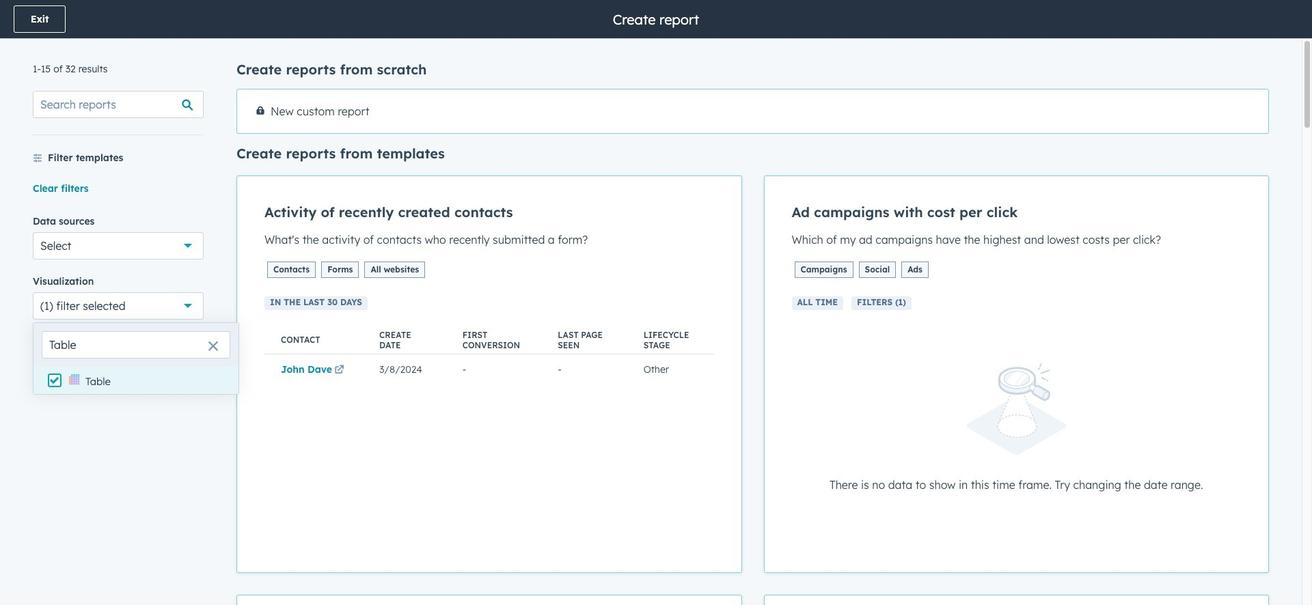 Task type: describe. For each thing, give the bounding box(es) containing it.
0 vertical spatial search search field
[[33, 91, 204, 118]]



Task type: vqa. For each thing, say whether or not it's contained in the screenshot.
"Advanced"
no



Task type: locate. For each thing, give the bounding box(es) containing it.
None checkbox
[[237, 89, 1270, 134], [764, 176, 1270, 574], [764, 595, 1270, 606], [237, 89, 1270, 134], [764, 176, 1270, 574], [764, 595, 1270, 606]]

Search search field
[[33, 91, 204, 118], [42, 332, 230, 359]]

link opens in a new window image
[[335, 366, 344, 376], [335, 366, 344, 376]]

clear input image
[[208, 342, 219, 353]]

page section element
[[0, 0, 1313, 38]]

list box
[[33, 367, 239, 394]]

None checkbox
[[237, 176, 742, 574], [237, 595, 742, 606], [237, 176, 742, 574], [237, 595, 742, 606]]

1 vertical spatial search search field
[[42, 332, 230, 359]]



